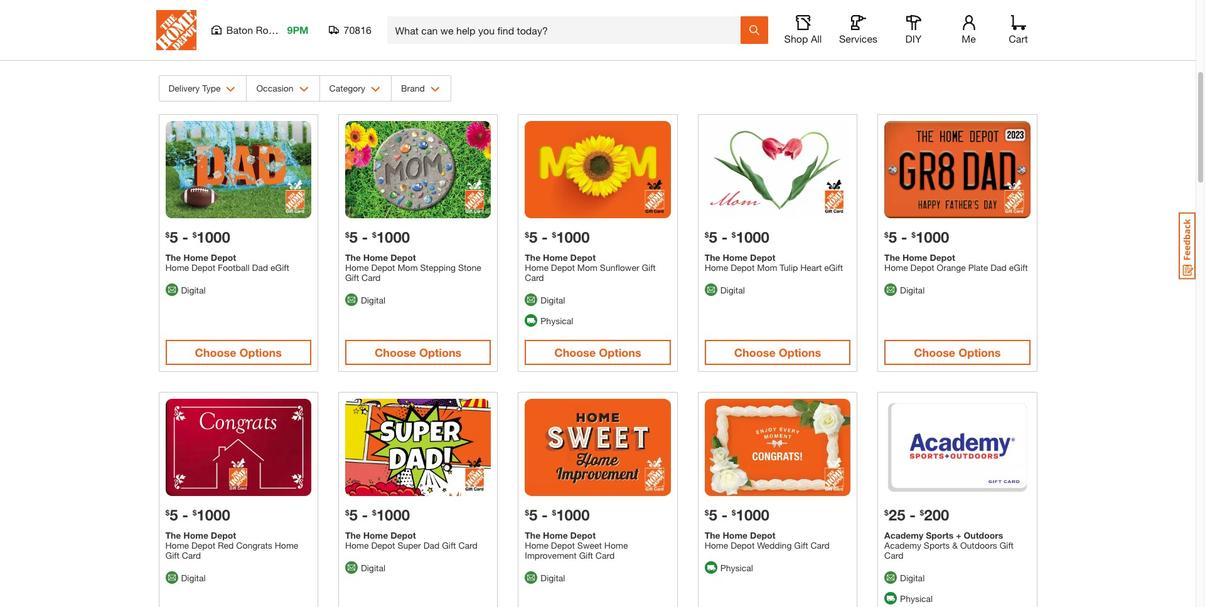 Task type: describe. For each thing, give the bounding box(es) containing it.
5 for the home depot home depot super dad gift card
[[349, 506, 358, 524]]

the home depot home depot football dad egift
[[165, 252, 289, 273]]

egift for home depot orange plate dad egift
[[1009, 262, 1028, 273]]

card inside 'the home depot home depot mom stepping stone gift card'
[[362, 272, 381, 283]]

the for home depot mom sunflower gift card
[[525, 252, 541, 263]]

5 for the home depot home depot wedding gift card
[[709, 506, 717, 524]]

$ 5 - $ 1000 for the home depot home depot mom sunflower gift card
[[525, 228, 590, 246]]

the for home depot football dad egift
[[165, 252, 181, 263]]

the for home depot orange plate dad egift
[[884, 252, 900, 263]]

services button
[[838, 15, 878, 45]]

gift inside the home depot home depot red congrats home gift card
[[165, 550, 179, 561]]

gift inside the home depot home depot wedding gift card
[[794, 540, 808, 551]]

open arrow image for occasion
[[299, 87, 309, 92]]

brand
[[401, 83, 425, 94]]

5 for the home depot home depot football dad egift
[[170, 228, 178, 246]]

1 horizontal spatial digital image
[[525, 294, 537, 306]]

open arrow image for brand
[[430, 87, 440, 92]]

check balance link
[[172, 0, 264, 26]]

1000 for the home depot home depot sweet home improvement gift card
[[556, 506, 590, 524]]

choose options button for sunflower
[[525, 340, 671, 365]]

sunflower
[[600, 262, 639, 273]]

gift inside the home depot home depot mom sunflower gift card
[[642, 262, 656, 273]]

occasion link
[[247, 76, 319, 101]]

baton rouge 9pm
[[226, 24, 309, 36]]

$ 5 - $ 1000 for the home depot home depot wedding gift card
[[705, 506, 769, 524]]

gift inside academy sports + outdoors academy sports & outdoors gift card
[[1000, 540, 1014, 551]]

+
[[956, 530, 961, 541]]

options for tulip
[[779, 346, 821, 359]]

physical for 25
[[900, 593, 933, 604]]

dad inside the home depot home depot orange plate dad egift
[[990, 262, 1007, 273]]

physical image for digital
[[525, 315, 537, 327]]

card inside the home depot home depot red congrats home gift card
[[182, 550, 201, 561]]

digital image for home depot football dad egift
[[165, 284, 178, 296]]

the home depot home depot mom tulip heart egift
[[705, 252, 843, 273]]

1000 for the home depot home depot red congrats home gift card
[[197, 506, 230, 524]]

- for academy sports + outdoors academy sports & outdoors gift card
[[910, 506, 916, 524]]

red
[[218, 540, 234, 551]]

70816 button
[[329, 24, 372, 36]]

choose for plate
[[914, 346, 955, 359]]

baton
[[226, 24, 253, 36]]

me
[[962, 33, 976, 45]]

home depot mom sunflower gift card image
[[525, 121, 671, 218]]

5 for the home depot home depot mom stepping stone gift card
[[349, 228, 358, 246]]

category
[[329, 83, 365, 94]]

5 for the home depot home depot mom sunflower gift card
[[529, 228, 537, 246]]

choose options button for tulip
[[705, 340, 850, 365]]

wedding
[[757, 540, 792, 551]]

choose for tulip
[[734, 346, 776, 359]]

me button
[[949, 15, 989, 45]]

5 for the home depot home depot orange plate dad egift
[[889, 228, 897, 246]]

1 vertical spatial physical
[[720, 563, 753, 573]]

delivery
[[169, 83, 200, 94]]

open arrow image
[[371, 87, 380, 92]]

the home depot logo image
[[156, 10, 196, 50]]

$ 5 - $ 1000 for the home depot home depot super dad gift card
[[345, 506, 410, 524]]

feedback link image
[[1179, 212, 1196, 280]]

choose for stepping
[[375, 346, 416, 359]]

2 academy from the top
[[884, 540, 921, 551]]

digital image for home depot mom tulip heart egift
[[705, 284, 717, 296]]

heart
[[800, 262, 822, 273]]

outdoors right '+'
[[964, 530, 1003, 541]]

the home depot home depot wedding gift card
[[705, 530, 830, 551]]

check
[[182, 6, 212, 18]]

digital down the home depot home depot mom sunflower gift card
[[541, 295, 565, 306]]

home depot mom tulip heart egift image
[[705, 121, 850, 218]]

digital image for home depot mom stepping stone gift card
[[345, 294, 358, 306]]

the home depot home depot mom sunflower gift card
[[525, 252, 656, 283]]

image for give the gift of doing image
[[453, 0, 1036, 38]]

- for the home depot home depot sweet home improvement gift card
[[542, 506, 548, 524]]

digital for the home depot home depot mom stepping stone gift card
[[361, 295, 385, 306]]

rouge
[[256, 24, 285, 36]]

sports left the &
[[924, 540, 950, 551]]

choose options for tulip
[[734, 346, 821, 359]]

the for home depot red congrats home gift card
[[165, 530, 181, 541]]

category link
[[320, 76, 391, 101]]

$ 5 - $ 1000 for the home depot home depot football dad egift
[[165, 228, 230, 246]]

outdoors right the &
[[960, 540, 997, 551]]

brand link
[[392, 76, 450, 101]]

open arrow image for delivery type
[[226, 87, 236, 92]]

congrats
[[236, 540, 272, 551]]

the for home depot sweet home improvement gift card
[[525, 530, 541, 541]]

egift for home depot mom tulip heart egift
[[824, 262, 843, 273]]

- for the home depot home depot wedding gift card
[[721, 506, 728, 524]]

- for the home depot home depot mom stepping stone gift card
[[362, 228, 368, 246]]

sports left '+'
[[926, 530, 954, 541]]

occasion
[[256, 83, 293, 94]]

physical image
[[884, 593, 897, 605]]

academy sports & outdoors gift card image
[[884, 399, 1030, 496]]

choose for dad
[[195, 346, 236, 359]]

card inside the home depot home depot wedding gift card
[[811, 540, 830, 551]]

1000 for the home depot home depot mom tulip heart egift
[[736, 228, 769, 246]]

home depot mom stepping stone gift card image
[[345, 121, 491, 218]]

mom for stepping
[[398, 262, 418, 273]]

What can we help you find today? search field
[[395, 17, 740, 43]]

- for the home depot home depot super dad gift card
[[362, 506, 368, 524]]

- for the home depot home depot orange plate dad egift
[[901, 228, 907, 246]]

mom for tulip
[[757, 262, 777, 273]]

1000 for the home depot home depot football dad egift
[[197, 228, 230, 246]]

- for the home depot home depot football dad egift
[[182, 228, 188, 246]]



Task type: vqa. For each thing, say whether or not it's contained in the screenshot.
1st Mom
yes



Task type: locate. For each thing, give the bounding box(es) containing it.
the for home depot wedding gift card
[[705, 530, 720, 541]]

5 choose from the left
[[914, 346, 955, 359]]

2 mom from the left
[[398, 262, 418, 273]]

$ 5 - $ 1000 for the home depot home depot mom stepping stone gift card
[[345, 228, 410, 246]]

cart
[[1009, 33, 1028, 45]]

the inside the home depot home depot wedding gift card
[[705, 530, 720, 541]]

choose options button for plate
[[884, 340, 1030, 365]]

1 options from the left
[[239, 346, 282, 359]]

$ 5 - $ 1000 up red
[[165, 506, 230, 524]]

mom
[[577, 262, 597, 273], [398, 262, 418, 273], [757, 262, 777, 273]]

balance
[[215, 6, 254, 18]]

1000 for the home depot home depot super dad gift card
[[376, 506, 410, 524]]

open arrow image inside brand link
[[430, 87, 440, 92]]

egift right plate
[[1009, 262, 1028, 273]]

sports
[[926, 530, 954, 541], [924, 540, 950, 551]]

dad right plate
[[990, 262, 1007, 273]]

1 horizontal spatial egift
[[824, 262, 843, 273]]

egift inside the home depot home depot mom tulip heart egift
[[824, 262, 843, 273]]

- for the home depot home depot mom tulip heart egift
[[721, 228, 728, 246]]

digital for the home depot home depot mom tulip heart egift
[[720, 285, 745, 295]]

1 mom from the left
[[577, 262, 597, 273]]

mom inside 'the home depot home depot mom stepping stone gift card'
[[398, 262, 418, 273]]

0 horizontal spatial dad
[[252, 262, 268, 273]]

digital down improvement
[[541, 573, 565, 583]]

- for the home depot home depot red congrats home gift card
[[182, 506, 188, 524]]

stone
[[458, 262, 481, 273]]

mom for sunflower
[[577, 262, 597, 273]]

$
[[165, 230, 170, 240], [192, 230, 197, 240], [525, 230, 529, 240], [552, 230, 556, 240], [345, 230, 349, 240], [372, 230, 376, 240], [705, 230, 709, 240], [732, 230, 736, 240], [884, 230, 889, 240], [911, 230, 916, 240], [165, 508, 170, 517], [192, 508, 197, 517], [525, 508, 529, 517], [552, 508, 556, 517], [345, 508, 349, 517], [372, 508, 376, 517], [705, 508, 709, 517], [732, 508, 736, 517], [884, 508, 889, 518], [920, 508, 924, 518]]

2 horizontal spatial egift
[[1009, 262, 1028, 273]]

5 options from the left
[[958, 346, 1001, 359]]

delivery type link
[[159, 76, 246, 101]]

choose options button
[[165, 340, 311, 365], [345, 340, 491, 365], [525, 340, 671, 365], [705, 340, 850, 365], [884, 340, 1030, 365]]

the inside the home depot home depot mom sunflower gift card
[[525, 252, 541, 263]]

options for plate
[[958, 346, 1001, 359]]

depot
[[211, 252, 236, 263], [570, 252, 596, 263], [391, 252, 416, 263], [750, 252, 775, 263], [930, 252, 955, 263], [191, 262, 215, 273], [551, 262, 575, 273], [371, 262, 395, 273], [731, 262, 755, 273], [910, 262, 934, 273], [211, 530, 236, 541], [570, 530, 596, 541], [391, 530, 416, 541], [750, 530, 775, 541], [191, 540, 215, 551], [551, 540, 575, 551], [371, 540, 395, 551], [731, 540, 755, 551]]

1 horizontal spatial physical image
[[705, 562, 717, 574]]

&
[[952, 540, 958, 551]]

improvement
[[525, 550, 577, 561]]

dad
[[252, 262, 268, 273], [990, 262, 1007, 273], [423, 540, 440, 551]]

9pm
[[287, 24, 309, 36]]

plate
[[968, 262, 988, 273]]

3 egift from the left
[[1009, 262, 1028, 273]]

4 choose from the left
[[734, 346, 776, 359]]

$ 5 - $ 1000 up the home depot home depot mom sunflower gift card
[[525, 228, 590, 246]]

-
[[182, 228, 188, 246], [542, 228, 548, 246], [362, 228, 368, 246], [721, 228, 728, 246], [901, 228, 907, 246], [182, 506, 188, 524], [542, 506, 548, 524], [362, 506, 368, 524], [721, 506, 728, 524], [910, 506, 916, 524]]

the inside 'the home depot home depot mom stepping stone gift card'
[[345, 252, 361, 263]]

2 choose options button from the left
[[345, 340, 491, 365]]

$ 5 - $ 1000 for the home depot home depot mom tulip heart egift
[[705, 228, 769, 246]]

3 mom from the left
[[757, 262, 777, 273]]

open arrow image inside the occasion link
[[299, 87, 309, 92]]

2 horizontal spatial digital image
[[884, 284, 897, 296]]

digital down 'the home depot home depot mom stepping stone gift card'
[[361, 295, 385, 306]]

gift inside 'the home depot home depot mom stepping stone gift card'
[[345, 272, 359, 283]]

0 horizontal spatial mom
[[398, 262, 418, 273]]

home depot orange plate dad egift image
[[884, 121, 1030, 218]]

- up improvement
[[542, 506, 548, 524]]

home depot red congrats home gift card image
[[165, 399, 311, 496]]

sweet
[[577, 540, 602, 551]]

cart link
[[1004, 15, 1032, 45]]

mom inside the home depot home depot mom sunflower gift card
[[577, 262, 597, 273]]

open arrow image right occasion on the left top of the page
[[299, 87, 309, 92]]

digital image for the home depot home depot super dad gift card
[[345, 562, 358, 574]]

1 horizontal spatial open arrow image
[[299, 87, 309, 92]]

the home depot home depot super dad gift card
[[345, 530, 477, 551]]

digital for the home depot home depot football dad egift
[[181, 285, 206, 295]]

digital image
[[165, 284, 178, 296], [705, 284, 717, 296], [345, 294, 358, 306], [165, 572, 178, 584], [525, 572, 537, 584], [884, 572, 897, 584]]

$ 5 - $ 1000 up the home depot home depot football dad egift
[[165, 228, 230, 246]]

1 vertical spatial physical image
[[705, 562, 717, 574]]

digital down the home depot home depot mom tulip heart egift
[[720, 285, 745, 295]]

1000 up 'the home depot home depot mom stepping stone gift card'
[[376, 228, 410, 246]]

1000 up the home depot home depot football dad egift
[[197, 228, 230, 246]]

2 vertical spatial physical
[[900, 593, 933, 604]]

4 choose options from the left
[[734, 346, 821, 359]]

dad inside the home depot home depot super dad gift card
[[423, 540, 440, 551]]

2 horizontal spatial mom
[[757, 262, 777, 273]]

physical for 5
[[541, 315, 573, 326]]

0 horizontal spatial physical image
[[525, 315, 537, 327]]

choose options for stepping
[[375, 346, 461, 359]]

card inside academy sports + outdoors academy sports & outdoors gift card
[[884, 550, 903, 561]]

3 options from the left
[[599, 346, 641, 359]]

open arrow image
[[226, 87, 236, 92], [299, 87, 309, 92], [430, 87, 440, 92]]

choose options button for dad
[[165, 340, 311, 365]]

1 egift from the left
[[271, 262, 289, 273]]

1 horizontal spatial physical
[[720, 563, 753, 573]]

the inside the home depot home depot super dad gift card
[[345, 530, 361, 541]]

2 horizontal spatial physical
[[900, 593, 933, 604]]

card inside the home depot home depot super dad gift card
[[458, 540, 477, 551]]

academy
[[884, 530, 923, 541], [884, 540, 921, 551]]

mom inside the home depot home depot mom tulip heart egift
[[757, 262, 777, 273]]

1 horizontal spatial mom
[[577, 262, 597, 273]]

outdoors
[[964, 530, 1003, 541], [960, 540, 997, 551]]

choose
[[195, 346, 236, 359], [375, 346, 416, 359], [554, 346, 596, 359], [734, 346, 776, 359], [914, 346, 955, 359]]

dad right "football"
[[252, 262, 268, 273]]

1000 up the home depot home depot orange plate dad egift
[[916, 228, 949, 246]]

home depot sweet home improvement gift card image
[[525, 399, 671, 496]]

choose options
[[195, 346, 282, 359], [375, 346, 461, 359], [554, 346, 641, 359], [734, 346, 821, 359], [914, 346, 1001, 359]]

physical image for home depot wedding gift card
[[705, 562, 717, 574]]

orange
[[937, 262, 966, 273]]

options for stepping
[[419, 346, 461, 359]]

gift
[[642, 262, 656, 273], [345, 272, 359, 283], [442, 540, 456, 551], [794, 540, 808, 551], [1000, 540, 1014, 551], [165, 550, 179, 561], [579, 550, 593, 561]]

0 horizontal spatial open arrow image
[[226, 87, 236, 92]]

mom left stepping on the top of the page
[[398, 262, 418, 273]]

choose options for plate
[[914, 346, 1001, 359]]

4 options from the left
[[779, 346, 821, 359]]

digital for the home depot home depot red congrats home gift card
[[181, 573, 206, 583]]

0 horizontal spatial physical
[[541, 315, 573, 326]]

0 horizontal spatial digital image
[[345, 562, 358, 574]]

options for dad
[[239, 346, 282, 359]]

the home depot home depot sweet home improvement gift card
[[525, 530, 628, 561]]

$ 5 - $ 1000 up the home depot home depot wedding gift card
[[705, 506, 769, 524]]

1000 for the home depot home depot orange plate dad egift
[[916, 228, 949, 246]]

the for home depot mom tulip heart egift
[[705, 252, 720, 263]]

academy sports + outdoors academy sports & outdoors gift card
[[884, 530, 1014, 561]]

diy
[[905, 33, 922, 45]]

physical
[[541, 315, 573, 326], [720, 563, 753, 573], [900, 593, 933, 604]]

the home depot home depot orange plate dad egift
[[884, 252, 1028, 273]]

200
[[924, 506, 949, 524]]

egift right "football"
[[271, 262, 289, 273]]

$ 5 - $ 1000 for the home depot home depot red congrats home gift card
[[165, 506, 230, 524]]

1 choose options from the left
[[195, 346, 282, 359]]

1000 for the home depot home depot wedding gift card
[[736, 506, 769, 524]]

- up the home depot home depot orange plate dad egift
[[901, 228, 907, 246]]

$ 5 - $ 1000 up orange
[[884, 228, 949, 246]]

0 vertical spatial physical
[[541, 315, 573, 326]]

card inside the home depot home depot sweet home improvement gift card
[[596, 550, 615, 561]]

the for home depot super dad gift card
[[345, 530, 361, 541]]

the inside the home depot home depot football dad egift
[[165, 252, 181, 263]]

2 egift from the left
[[824, 262, 843, 273]]

25
[[889, 506, 905, 524]]

5 for the home depot home depot sweet home improvement gift card
[[529, 506, 537, 524]]

options for sunflower
[[599, 346, 641, 359]]

5
[[170, 228, 178, 246], [529, 228, 537, 246], [349, 228, 358, 246], [709, 228, 717, 246], [889, 228, 897, 246], [170, 506, 178, 524], [529, 506, 537, 524], [349, 506, 358, 524], [709, 506, 717, 524]]

5 choose options button from the left
[[884, 340, 1030, 365]]

digital
[[181, 285, 206, 295], [720, 285, 745, 295], [900, 285, 925, 295], [541, 295, 565, 306], [361, 295, 385, 306], [361, 563, 385, 573], [181, 573, 206, 583], [541, 573, 565, 583], [900, 573, 925, 583]]

the home depot home depot mom stepping stone gift card
[[345, 252, 481, 283]]

dad inside the home depot home depot football dad egift
[[252, 262, 268, 273]]

3 choose options button from the left
[[525, 340, 671, 365]]

digital image for home depot red congrats home gift card
[[165, 572, 178, 584]]

1000 for the home depot home depot mom stepping stone gift card
[[376, 228, 410, 246]]

mom left sunflower
[[577, 262, 597, 273]]

$ 5 - $ 1000 for the home depot home depot sweet home improvement gift card
[[525, 506, 590, 524]]

1 choose from the left
[[195, 346, 236, 359]]

3 choose options from the left
[[554, 346, 641, 359]]

1000 up the home depot home depot mom sunflower gift card
[[556, 228, 590, 246]]

- up the home depot home depot mom tulip heart egift
[[721, 228, 728, 246]]

super
[[398, 540, 421, 551]]

$ 5 - $ 1000 up the home depot home depot super dad gift card
[[345, 506, 410, 524]]

the inside the home depot home depot mom tulip heart egift
[[705, 252, 720, 263]]

2 choose from the left
[[375, 346, 416, 359]]

5 choose options from the left
[[914, 346, 1001, 359]]

home depot football dad egift image
[[165, 121, 311, 218]]

card inside the home depot home depot mom sunflower gift card
[[525, 272, 544, 283]]

check balance
[[182, 6, 254, 18]]

the inside the home depot home depot orange plate dad egift
[[884, 252, 900, 263]]

3 choose from the left
[[554, 346, 596, 359]]

home
[[183, 252, 208, 263], [543, 252, 568, 263], [363, 252, 388, 263], [723, 252, 748, 263], [902, 252, 927, 263], [165, 262, 189, 273], [525, 262, 548, 273], [345, 262, 369, 273], [705, 262, 728, 273], [884, 262, 908, 273], [183, 530, 208, 541], [543, 530, 568, 541], [363, 530, 388, 541], [723, 530, 748, 541], [165, 540, 189, 551], [275, 540, 298, 551], [525, 540, 548, 551], [604, 540, 628, 551], [345, 540, 369, 551], [705, 540, 728, 551]]

digital down the home depot home depot super dad gift card
[[361, 563, 385, 573]]

- up the home depot home depot football dad egift
[[182, 228, 188, 246]]

shop
[[784, 33, 808, 45]]

choose for sunflower
[[554, 346, 596, 359]]

1000 up the home depot home depot wedding gift card
[[736, 506, 769, 524]]

egift right the heart
[[824, 262, 843, 273]]

the inside the home depot home depot sweet home improvement gift card
[[525, 530, 541, 541]]

70816
[[344, 24, 372, 36]]

egift
[[271, 262, 289, 273], [824, 262, 843, 273], [1009, 262, 1028, 273]]

delivery type
[[169, 83, 221, 94]]

dad right super
[[423, 540, 440, 551]]

1000 up the home depot home depot super dad gift card
[[376, 506, 410, 524]]

2 horizontal spatial dad
[[990, 262, 1007, 273]]

dad for the home depot home depot super dad gift card
[[423, 540, 440, 551]]

- for the home depot home depot mom sunflower gift card
[[542, 228, 548, 246]]

open arrow image right brand
[[430, 87, 440, 92]]

choose options button for stepping
[[345, 340, 491, 365]]

1000 up the home depot home depot sweet home improvement gift card
[[556, 506, 590, 524]]

digital image for the home depot home depot orange plate dad egift
[[884, 284, 897, 296]]

4 choose options button from the left
[[705, 340, 850, 365]]

1000 for the home depot home depot mom sunflower gift card
[[556, 228, 590, 246]]

$ 5 - $ 1000 for the home depot home depot orange plate dad egift
[[884, 228, 949, 246]]

2 options from the left
[[419, 346, 461, 359]]

the
[[165, 252, 181, 263], [525, 252, 541, 263], [345, 252, 361, 263], [705, 252, 720, 263], [884, 252, 900, 263], [165, 530, 181, 541], [525, 530, 541, 541], [345, 530, 361, 541], [705, 530, 720, 541]]

5 for the home depot home depot mom tulip heart egift
[[709, 228, 717, 246]]

home depot super dad gift card image
[[345, 399, 491, 496]]

open arrow image right the type on the top of the page
[[226, 87, 236, 92]]

$ 5 - $ 1000
[[165, 228, 230, 246], [525, 228, 590, 246], [345, 228, 410, 246], [705, 228, 769, 246], [884, 228, 949, 246], [165, 506, 230, 524], [525, 506, 590, 524], [345, 506, 410, 524], [705, 506, 769, 524]]

services
[[839, 33, 877, 45]]

tulip
[[780, 262, 798, 273]]

- up the home depot home depot super dad gift card
[[362, 506, 368, 524]]

open arrow image inside delivery type link
[[226, 87, 236, 92]]

shop all
[[784, 33, 822, 45]]

home depot wedding gift card image
[[705, 399, 850, 496]]

1 horizontal spatial dad
[[423, 540, 440, 551]]

dad for the home depot home depot football dad egift
[[252, 262, 268, 273]]

digital for the home depot home depot orange plate dad egift
[[900, 285, 925, 295]]

digital down the home depot home depot orange plate dad egift
[[900, 285, 925, 295]]

all
[[811, 33, 822, 45]]

digital for the home depot home depot sweet home improvement gift card
[[541, 573, 565, 583]]

the home depot home depot red congrats home gift card
[[165, 530, 298, 561]]

1000 up red
[[197, 506, 230, 524]]

digital for the home depot home depot super dad gift card
[[361, 563, 385, 573]]

egift inside the home depot home depot orange plate dad egift
[[1009, 262, 1028, 273]]

shop all button
[[783, 15, 823, 45]]

digital down the home depot home depot football dad egift
[[181, 285, 206, 295]]

2 horizontal spatial open arrow image
[[430, 87, 440, 92]]

5 for the home depot home depot red congrats home gift card
[[170, 506, 178, 524]]

digital image
[[884, 284, 897, 296], [525, 294, 537, 306], [345, 562, 358, 574]]

choose options for sunflower
[[554, 346, 641, 359]]

football
[[218, 262, 250, 273]]

choose options for dad
[[195, 346, 282, 359]]

the for home depot mom stepping stone gift card
[[345, 252, 361, 263]]

stepping
[[420, 262, 456, 273]]

1 academy from the top
[[884, 530, 923, 541]]

1000 up the home depot home depot mom tulip heart egift
[[736, 228, 769, 246]]

physical image
[[525, 315, 537, 327], [705, 562, 717, 574]]

egift inside the home depot home depot football dad egift
[[271, 262, 289, 273]]

gift inside the home depot home depot super dad gift card
[[442, 540, 456, 551]]

options
[[239, 346, 282, 359], [419, 346, 461, 359], [599, 346, 641, 359], [779, 346, 821, 359], [958, 346, 1001, 359]]

card
[[525, 272, 544, 283], [362, 272, 381, 283], [458, 540, 477, 551], [811, 540, 830, 551], [182, 550, 201, 561], [596, 550, 615, 561], [884, 550, 903, 561]]

$ 5 - $ 1000 up the home depot home depot sweet home improvement gift card
[[525, 506, 590, 524]]

digital image for home depot sweet home improvement gift card
[[525, 572, 537, 584]]

type
[[202, 83, 221, 94]]

the inside the home depot home depot red congrats home gift card
[[165, 530, 181, 541]]

0 horizontal spatial egift
[[271, 262, 289, 273]]

- right 25
[[910, 506, 916, 524]]

2 open arrow image from the left
[[299, 87, 309, 92]]

- up 'the home depot home depot mom stepping stone gift card'
[[362, 228, 368, 246]]

2 choose options from the left
[[375, 346, 461, 359]]

diy button
[[893, 15, 934, 45]]

- up the home depot home depot mom sunflower gift card
[[542, 228, 548, 246]]

digital down academy sports + outdoors academy sports & outdoors gift card
[[900, 573, 925, 583]]

$ 25 - $ 200
[[884, 506, 949, 524]]

0 vertical spatial physical image
[[525, 315, 537, 327]]

$ 5 - $ 1000 up 'the home depot home depot mom stepping stone gift card'
[[345, 228, 410, 246]]

1 choose options button from the left
[[165, 340, 311, 365]]

3 open arrow image from the left
[[430, 87, 440, 92]]

mom left tulip
[[757, 262, 777, 273]]

1000
[[197, 228, 230, 246], [556, 228, 590, 246], [376, 228, 410, 246], [736, 228, 769, 246], [916, 228, 949, 246], [197, 506, 230, 524], [556, 506, 590, 524], [376, 506, 410, 524], [736, 506, 769, 524]]

gift inside the home depot home depot sweet home improvement gift card
[[579, 550, 593, 561]]

$ 5 - $ 1000 up the home depot home depot mom tulip heart egift
[[705, 228, 769, 246]]

digital down the home depot home depot red congrats home gift card
[[181, 573, 206, 583]]

1 open arrow image from the left
[[226, 87, 236, 92]]

- up the home depot home depot red congrats home gift card
[[182, 506, 188, 524]]

- up the home depot home depot wedding gift card
[[721, 506, 728, 524]]



